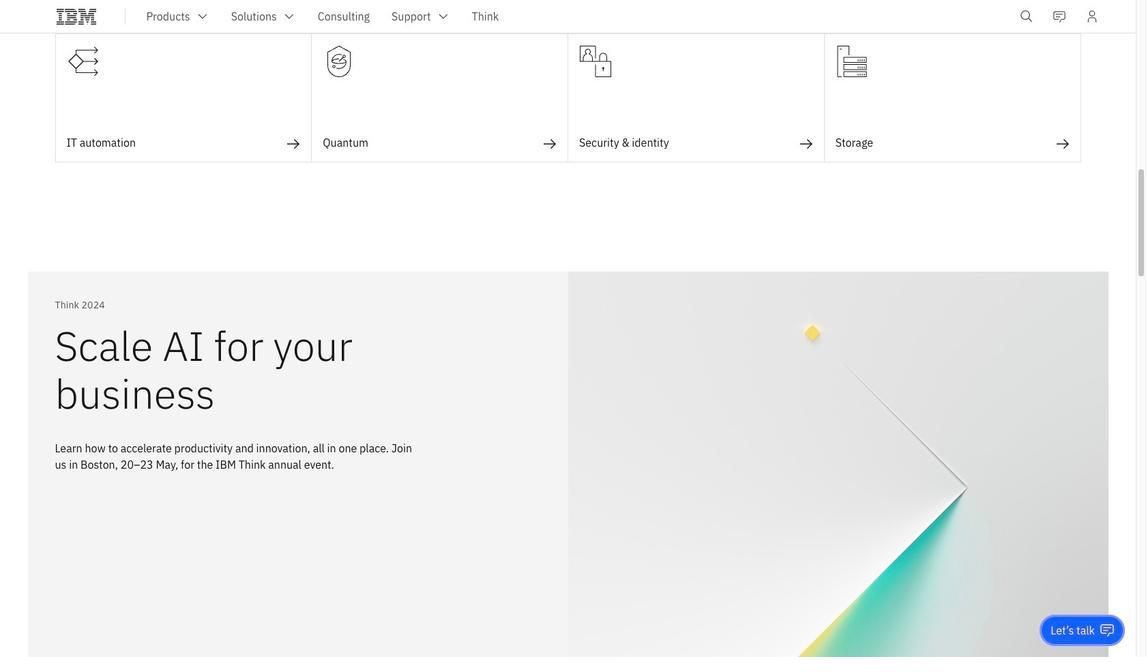 Task type: locate. For each thing, give the bounding box(es) containing it.
let's talk element
[[1052, 623, 1096, 638]]



